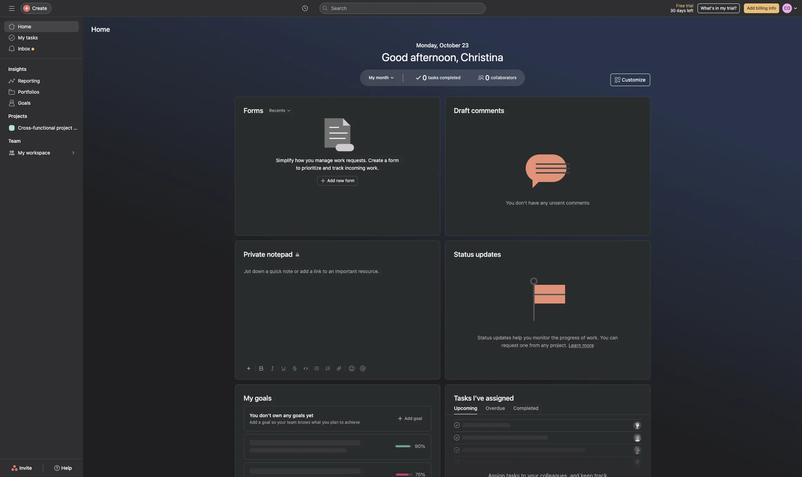 Task type: locate. For each thing, give the bounding box(es) containing it.
overdue
[[486, 405, 505, 411]]

you inside "you don't own any goals yet add a goal so your team knows what you plan to achieve"
[[250, 413, 258, 419]]

2 0 from the left
[[485, 74, 490, 82]]

add goal button
[[394, 414, 425, 424]]

learn more
[[569, 342, 594, 348]]

one
[[520, 342, 528, 348]]

0 vertical spatial my
[[18, 35, 25, 40]]

my down the "team"
[[18, 150, 25, 156]]

plan inside projects element
[[73, 125, 83, 131]]

don't
[[516, 200, 527, 206], [259, 413, 271, 419]]

0 horizontal spatial home
[[18, 24, 31, 29]]

tasks completed
[[428, 75, 460, 80]]

any inside status updates help you monitor the progress of work. you can request one from any project.
[[541, 342, 549, 348]]

create button
[[21, 3, 52, 14]]

afternoon,
[[410, 51, 458, 64]]

teams element
[[0, 135, 83, 160]]

1 vertical spatial work.
[[587, 335, 599, 341]]

work.
[[367, 165, 379, 171], [587, 335, 599, 341]]

upcoming
[[454, 405, 477, 411]]

add inside add goal button
[[405, 416, 413, 421]]

0 horizontal spatial work.
[[367, 165, 379, 171]]

draft comments
[[454, 107, 504, 114]]

projects element
[[0, 110, 83, 135]]

0 horizontal spatial create
[[32, 5, 47, 11]]

plan left achieve
[[330, 420, 339, 425]]

0 vertical spatial form
[[388, 157, 399, 163]]

you up "one"
[[524, 335, 532, 341]]

0 horizontal spatial form
[[345, 178, 355, 183]]

tasks
[[26, 35, 38, 40], [428, 75, 439, 80]]

any for you don't own any goals yet add a goal so your team knows what you plan to achieve
[[283, 413, 291, 419]]

goal left so
[[262, 420, 270, 425]]

0 horizontal spatial a
[[259, 420, 261, 425]]

my month button
[[366, 73, 397, 83]]

1 horizontal spatial a
[[385, 157, 387, 163]]

2 vertical spatial you
[[250, 413, 258, 419]]

cross-functional project plan
[[18, 125, 83, 131]]

work. right incoming
[[367, 165, 379, 171]]

add inside "add billing info" button
[[747, 6, 755, 11]]

0 horizontal spatial you
[[250, 413, 258, 419]]

create up home link
[[32, 5, 47, 11]]

1 vertical spatial form
[[345, 178, 355, 183]]

0 for collaborators
[[485, 74, 490, 82]]

1 vertical spatial any
[[541, 342, 549, 348]]

what's in my trial? button
[[698, 3, 740, 13]]

0 vertical spatial you
[[506, 200, 514, 206]]

form
[[388, 157, 399, 163], [345, 178, 355, 183]]

1 vertical spatial plan
[[330, 420, 339, 425]]

free trial 30 days left
[[670, 3, 694, 13]]

1 horizontal spatial to
[[340, 420, 344, 425]]

0 vertical spatial tasks
[[26, 35, 38, 40]]

0 vertical spatial to
[[296, 165, 300, 171]]

forms
[[244, 107, 263, 114]]

track
[[332, 165, 344, 171]]

you inside status updates help you monitor the progress of work. you can request one from any project.
[[600, 335, 609, 341]]

any right have
[[540, 200, 548, 206]]

2 horizontal spatial you
[[524, 335, 532, 341]]

status updates
[[454, 250, 501, 258]]

work
[[334, 157, 345, 163]]

don't for own
[[259, 413, 271, 419]]

invite
[[19, 465, 32, 471]]

tasks
[[454, 394, 472, 402]]

my goals
[[244, 394, 272, 402]]

requests.
[[346, 157, 367, 163]]

to down how
[[296, 165, 300, 171]]

private
[[244, 250, 265, 258]]

you down my goals
[[250, 413, 258, 419]]

you left have
[[506, 200, 514, 206]]

add
[[747, 6, 755, 11], [327, 178, 335, 183], [405, 416, 413, 421], [250, 420, 257, 425]]

help button
[[50, 462, 76, 475]]

any up team
[[283, 413, 291, 419]]

1 horizontal spatial 0
[[485, 74, 490, 82]]

1 vertical spatial a
[[259, 420, 261, 425]]

tasks left completed
[[428, 75, 439, 80]]

add inside add new form button
[[327, 178, 335, 183]]

home link
[[4, 21, 79, 32]]

code image
[[304, 367, 308, 371]]

0 left collaborators
[[485, 74, 490, 82]]

home
[[18, 24, 31, 29], [91, 25, 110, 33]]

0 vertical spatial create
[[32, 5, 47, 11]]

what
[[312, 420, 321, 425]]

add for add goal
[[405, 416, 413, 421]]

goals
[[293, 413, 305, 419]]

insights
[[8, 66, 26, 72]]

a for form
[[385, 157, 387, 163]]

0 horizontal spatial to
[[296, 165, 300, 171]]

team
[[8, 138, 21, 144]]

1 vertical spatial create
[[368, 157, 383, 163]]

at mention image
[[360, 366, 365, 372]]

search button
[[319, 3, 485, 14]]

my up inbox
[[18, 35, 25, 40]]

a
[[385, 157, 387, 163], [259, 420, 261, 425]]

don't left own
[[259, 413, 271, 419]]

0 left tasks completed
[[423, 74, 427, 82]]

add for add new form
[[327, 178, 335, 183]]

form inside simplify how you manage work requests. create a form to prioritize and track incoming work.
[[388, 157, 399, 163]]

you left can
[[600, 335, 609, 341]]

a for goal
[[259, 420, 261, 425]]

0 horizontal spatial you
[[306, 157, 314, 163]]

0 vertical spatial don't
[[516, 200, 527, 206]]

unsent
[[550, 200, 565, 206]]

history image
[[302, 6, 308, 11]]

1 vertical spatial my
[[369, 75, 375, 80]]

of
[[581, 335, 585, 341]]

create right requests.
[[368, 157, 383, 163]]

from
[[529, 342, 540, 348]]

0 horizontal spatial 0
[[423, 74, 427, 82]]

0 horizontal spatial tasks
[[26, 35, 38, 40]]

to inside simplify how you manage work requests. create a form to prioritize and track incoming work.
[[296, 165, 300, 171]]

my
[[18, 35, 25, 40], [369, 75, 375, 80], [18, 150, 25, 156]]

my inside teams 'element'
[[18, 150, 25, 156]]

tasks up inbox
[[26, 35, 38, 40]]

1 vertical spatial you
[[600, 335, 609, 341]]

1 0 from the left
[[423, 74, 427, 82]]

to left achieve
[[340, 420, 344, 425]]

1 vertical spatial to
[[340, 420, 344, 425]]

search
[[331, 5, 347, 11]]

tasks inside "global" element
[[26, 35, 38, 40]]

to
[[296, 165, 300, 171], [340, 420, 344, 425]]

notepad
[[267, 250, 293, 258]]

upcoming button
[[454, 405, 477, 415]]

plan right the project
[[73, 125, 83, 131]]

add inside "you don't own any goals yet add a goal so your team knows what you plan to achieve"
[[250, 420, 257, 425]]

add billing info button
[[744, 3, 779, 13]]

work. up "more"
[[587, 335, 599, 341]]

0 horizontal spatial don't
[[259, 413, 271, 419]]

my inside my tasks link
[[18, 35, 25, 40]]

italics image
[[270, 367, 274, 371]]

and
[[323, 165, 331, 171]]

goal up 90%
[[414, 416, 422, 421]]

portfolios link
[[4, 86, 79, 98]]

collaborators
[[491, 75, 517, 80]]

customize
[[622, 77, 646, 83]]

1 horizontal spatial form
[[388, 157, 399, 163]]

project
[[56, 125, 72, 131]]

2 vertical spatial my
[[18, 150, 25, 156]]

1 horizontal spatial home
[[91, 25, 110, 33]]

knows
[[298, 420, 310, 425]]

my left month
[[369, 75, 375, 80]]

october
[[440, 42, 461, 48]]

any inside "you don't own any goals yet add a goal so your team knows what you plan to achieve"
[[283, 413, 291, 419]]

0 vertical spatial plan
[[73, 125, 83, 131]]

my workspace
[[18, 150, 50, 156]]

toolbar
[[244, 361, 431, 376]]

status updates help you monitor the progress of work. you can request one from any project.
[[478, 335, 618, 348]]

a inside simplify how you manage work requests. create a form to prioritize and track incoming work.
[[385, 157, 387, 163]]

my tasks link
[[4, 32, 79, 43]]

left
[[687, 8, 694, 13]]

0 vertical spatial you
[[306, 157, 314, 163]]

goal inside button
[[414, 416, 422, 421]]

0 vertical spatial a
[[385, 157, 387, 163]]

create inside simplify how you manage work requests. create a form to prioritize and track incoming work.
[[368, 157, 383, 163]]

don't inside "you don't own any goals yet add a goal so your team knows what you plan to achieve"
[[259, 413, 271, 419]]

2 horizontal spatial you
[[600, 335, 609, 341]]

a left so
[[259, 420, 261, 425]]

1 horizontal spatial work.
[[587, 335, 599, 341]]

1 vertical spatial you
[[524, 335, 532, 341]]

you right what
[[322, 420, 329, 425]]

1 horizontal spatial goal
[[414, 416, 422, 421]]

cross-
[[18, 125, 33, 131]]

2 vertical spatial you
[[322, 420, 329, 425]]

add billing info
[[747, 6, 776, 11]]

insert an object image
[[246, 367, 251, 371]]

0 vertical spatial any
[[540, 200, 548, 206]]

2 vertical spatial any
[[283, 413, 291, 419]]

you
[[306, 157, 314, 163], [524, 335, 532, 341], [322, 420, 329, 425]]

request
[[502, 342, 519, 348]]

strikethrough image
[[292, 367, 297, 371]]

trial
[[686, 3, 694, 8]]

1 horizontal spatial you
[[506, 200, 514, 206]]

0
[[423, 74, 427, 82], [485, 74, 490, 82]]

monday, october 23 good afternoon, christina
[[382, 42, 503, 64]]

0 horizontal spatial plan
[[73, 125, 83, 131]]

numbered list image
[[326, 367, 330, 371]]

1 horizontal spatial plan
[[330, 420, 339, 425]]

1 vertical spatial don't
[[259, 413, 271, 419]]

1 horizontal spatial create
[[368, 157, 383, 163]]

any for you don't have any unsent comments
[[540, 200, 548, 206]]

my month
[[369, 75, 389, 80]]

you up prioritize
[[306, 157, 314, 163]]

0 horizontal spatial goal
[[262, 420, 270, 425]]

1 horizontal spatial tasks
[[428, 75, 439, 80]]

invite button
[[7, 462, 36, 475]]

a inside "you don't own any goals yet add a goal so your team knows what you plan to achieve"
[[259, 420, 261, 425]]

bold image
[[259, 367, 263, 371]]

1 horizontal spatial you
[[322, 420, 329, 425]]

monday,
[[416, 42, 438, 48]]

achieve
[[345, 420, 360, 425]]

my workspace link
[[4, 147, 79, 158]]

a right requests.
[[385, 157, 387, 163]]

don't left have
[[516, 200, 527, 206]]

any down 'monitor'
[[541, 342, 549, 348]]

projects button
[[0, 113, 27, 120]]

create
[[32, 5, 47, 11], [368, 157, 383, 163]]

projects
[[8, 113, 27, 119]]

my inside my month dropdown button
[[369, 75, 375, 80]]

recents
[[269, 108, 285, 113]]

you for you don't own any goals yet add a goal so your team knows what you plan to achieve
[[250, 413, 258, 419]]

1 horizontal spatial don't
[[516, 200, 527, 206]]

reporting
[[18, 78, 40, 84]]

0 vertical spatial work.
[[367, 165, 379, 171]]



Task type: vqa. For each thing, say whether or not it's contained in the screenshot.
the New project or portfolio image
no



Task type: describe. For each thing, give the bounding box(es) containing it.
team
[[287, 420, 297, 425]]

insights element
[[0, 63, 83, 110]]

you don't own any goals yet add a goal so your team knows what you plan to achieve
[[250, 413, 360, 425]]

days
[[677, 8, 686, 13]]

more
[[583, 342, 594, 348]]

learn more link
[[569, 342, 594, 348]]

workspace
[[26, 150, 50, 156]]

add goal
[[405, 416, 422, 421]]

the
[[551, 335, 559, 341]]

status
[[478, 335, 492, 341]]

portfolios
[[18, 89, 39, 95]]

your
[[277, 420, 286, 425]]

project.
[[550, 342, 567, 348]]

create inside "popup button"
[[32, 5, 47, 11]]

month
[[376, 75, 389, 80]]

add for add billing info
[[747, 6, 755, 11]]

new
[[336, 178, 344, 183]]

team button
[[0, 138, 21, 145]]

simplify
[[276, 157, 294, 163]]

completed button
[[513, 405, 539, 415]]

functional
[[33, 125, 55, 131]]

monitor
[[533, 335, 550, 341]]

updates
[[493, 335, 511, 341]]

global element
[[0, 17, 83, 58]]

1 vertical spatial tasks
[[428, 75, 439, 80]]

emoji image
[[349, 366, 354, 372]]

my for my month
[[369, 75, 375, 80]]

work. inside simplify how you manage work requests. create a form to prioritize and track incoming work.
[[367, 165, 379, 171]]

goals link
[[4, 98, 79, 109]]

90%
[[415, 443, 425, 449]]

bulleted list image
[[315, 367, 319, 371]]

prioritize
[[302, 165, 321, 171]]

good
[[382, 51, 408, 64]]

home inside "global" element
[[18, 24, 31, 29]]

can
[[610, 335, 618, 341]]

manage
[[315, 157, 333, 163]]

you for you don't have any unsent comments
[[506, 200, 514, 206]]

add new form button
[[317, 176, 358, 186]]

trial?
[[727, 6, 737, 11]]

don't for have
[[516, 200, 527, 206]]

inbox link
[[4, 43, 79, 54]]

23
[[462, 42, 469, 48]]

underline image
[[281, 367, 286, 371]]

plan inside "you don't own any goals yet add a goal so your team knows what you plan to achieve"
[[330, 420, 339, 425]]

recents button
[[266, 106, 294, 116]]

goal inside "you don't own any goals yet add a goal so your team knows what you plan to achieve"
[[262, 420, 270, 425]]

incoming
[[345, 165, 365, 171]]

private notepad
[[244, 250, 293, 258]]

customize button
[[611, 74, 650, 86]]

so
[[271, 420, 276, 425]]

insights button
[[0, 66, 26, 73]]

completed
[[513, 405, 539, 411]]

my for my workspace
[[18, 150, 25, 156]]

tasks i've assigned
[[454, 394, 514, 402]]

my
[[720, 6, 726, 11]]

30
[[670, 8, 676, 13]]

how
[[295, 157, 304, 163]]

form inside button
[[345, 178, 355, 183]]

hide sidebar image
[[9, 6, 15, 11]]

yet
[[306, 413, 313, 419]]

in
[[716, 6, 719, 11]]

progress
[[560, 335, 580, 341]]

christina
[[461, 51, 503, 64]]

work. inside status updates help you monitor the progress of work. you can request one from any project.
[[587, 335, 599, 341]]

simplify how you manage work requests. create a form to prioritize and track incoming work.
[[276, 157, 399, 171]]

free
[[676, 3, 685, 8]]

i've assigned
[[473, 394, 514, 402]]

to inside "you don't own any goals yet add a goal so your team knows what you plan to achieve"
[[340, 420, 344, 425]]

you inside "you don't own any goals yet add a goal so your team knows what you plan to achieve"
[[322, 420, 329, 425]]

my for my tasks
[[18, 35, 25, 40]]

have
[[529, 200, 539, 206]]

link image
[[337, 367, 341, 371]]

add new form
[[327, 178, 355, 183]]

0 for tasks completed
[[423, 74, 427, 82]]

see details, my workspace image
[[71, 151, 75, 155]]

help
[[61, 465, 72, 471]]

inbox
[[18, 46, 30, 52]]

own
[[273, 413, 282, 419]]

you inside simplify how you manage work requests. create a form to prioritize and track incoming work.
[[306, 157, 314, 163]]

help
[[513, 335, 522, 341]]

cross-functional project plan link
[[4, 122, 83, 134]]

what's
[[701, 6, 714, 11]]

completed
[[440, 75, 460, 80]]

overdue button
[[486, 405, 505, 415]]

you inside status updates help you monitor the progress of work. you can request one from any project.
[[524, 335, 532, 341]]

search list box
[[319, 3, 485, 14]]

reporting link
[[4, 75, 79, 86]]

what's in my trial?
[[701, 6, 737, 11]]



